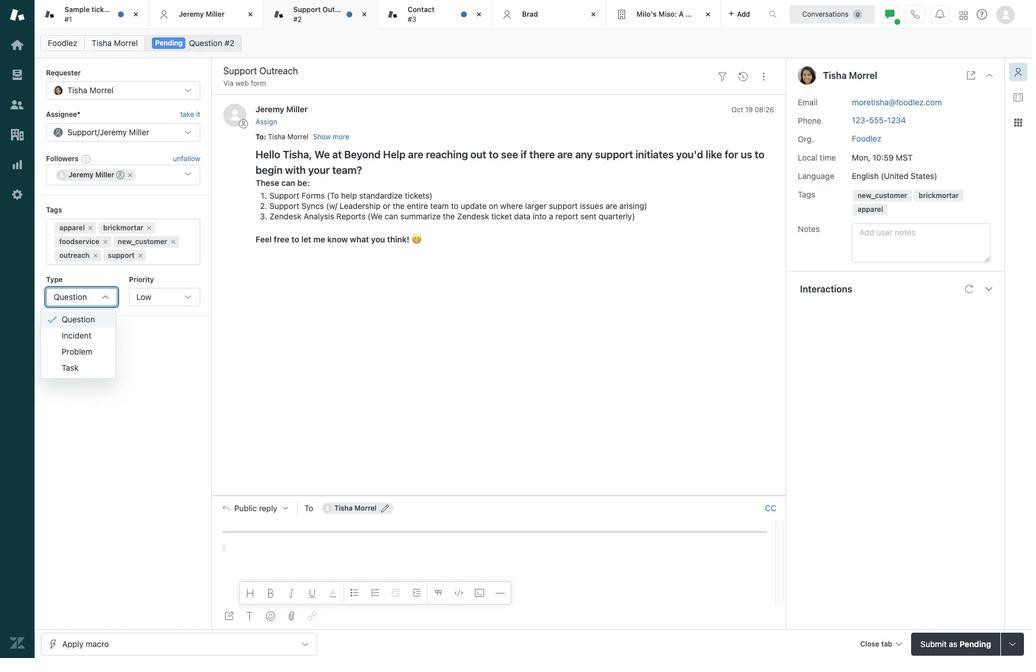Task type: vqa. For each thing, say whether or not it's contained in the screenshot.
you
yes



Task type: describe. For each thing, give the bounding box(es) containing it.
brad
[[522, 10, 538, 18]]

apparel inside brickmortar apparel
[[858, 205, 884, 213]]

0 vertical spatial the
[[393, 201, 405, 211]]

email
[[798, 97, 818, 107]]

tisha right moretisha@foodlez.com icon at left
[[334, 504, 353, 512]]

morrel inside requester element
[[90, 85, 114, 95]]

close tab button
[[855, 633, 907, 657]]

to right out
[[489, 149, 499, 161]]

apps image
[[1014, 118, 1023, 127]]

feel free to let me know what you think! 😁️
[[256, 234, 422, 244]]

decrease indent (cmd [) image
[[392, 589, 401, 598]]

ticket actions image
[[760, 72, 769, 81]]

1 zendesk from the left
[[269, 211, 302, 221]]

organizations image
[[10, 127, 25, 142]]

tisha morrel right moretisha@foodlez.com icon at left
[[334, 504, 377, 512]]

task option
[[41, 360, 116, 376]]

public reply
[[234, 504, 277, 513]]

insert emojis image
[[266, 612, 275, 621]]

into
[[533, 211, 547, 221]]

followers element
[[46, 165, 200, 186]]

mon,
[[852, 152, 871, 162]]

get started image
[[10, 37, 25, 52]]

free
[[274, 234, 289, 244]]

(we
[[368, 211, 383, 221]]

foodservice
[[59, 237, 99, 246]]

Add user notes text field
[[852, 223, 991, 262]]

submit
[[921, 639, 947, 649]]

priority
[[129, 275, 154, 284]]

remove image for support
[[137, 252, 144, 259]]

:
[[264, 132, 266, 141]]

customer context image
[[1014, 67, 1023, 77]]

displays possible ticket submission types image
[[1008, 639, 1018, 649]]

0 vertical spatial new_customer
[[858, 191, 908, 200]]

type list box
[[40, 308, 116, 379]]

1 horizontal spatial are
[[558, 149, 573, 161]]

hello
[[256, 149, 280, 161]]

miller inside option
[[95, 171, 114, 179]]

123-
[[852, 115, 869, 125]]

jeremy miller for jeremy miller tab
[[179, 10, 225, 18]]

your
[[308, 164, 330, 176]]

support down these
[[269, 191, 299, 200]]

problem option
[[41, 344, 116, 360]]

phone
[[798, 115, 822, 125]]

format text image
[[245, 612, 255, 621]]

me
[[313, 234, 325, 244]]

outreach
[[323, 5, 354, 14]]

take it button
[[180, 109, 200, 121]]

tab containing contact
[[378, 0, 492, 29]]

reply
[[259, 504, 277, 513]]

notifications image
[[936, 10, 945, 19]]

contact #3
[[408, 5, 435, 23]]

public
[[234, 504, 257, 513]]

morrel left edit user image
[[355, 504, 377, 512]]

millerjeremy500@gmail.com image
[[57, 171, 66, 180]]

team
[[430, 201, 449, 211]]

code block (ctrl shift 6) image
[[475, 589, 484, 598]]

subsidiary
[[714, 10, 750, 18]]

close image inside #1 tab
[[130, 9, 142, 20]]

foodlez link inside secondary element
[[40, 35, 85, 51]]

incident option
[[41, 327, 116, 344]]

tisha inside tisha morrel "link"
[[92, 38, 112, 48]]

jeremy inside option
[[69, 171, 94, 179]]

0 vertical spatial support
[[595, 149, 633, 161]]

time
[[820, 152, 836, 162]]

knowledge image
[[1014, 93, 1023, 102]]

arising)
[[620, 201, 647, 211]]

draft mode image
[[225, 612, 234, 621]]

there
[[530, 149, 555, 161]]

close image inside tab
[[359, 9, 370, 20]]

us
[[741, 149, 753, 161]]

show
[[313, 132, 331, 141]]

via web form
[[223, 79, 266, 88]]

brickmortar for brickmortar
[[103, 223, 143, 232]]

555-
[[869, 115, 888, 125]]

local time
[[798, 152, 836, 162]]

ticket
[[492, 211, 512, 221]]

1 horizontal spatial foodlez link
[[852, 133, 882, 143]]

apply
[[62, 639, 83, 649]]

close image right view more details icon
[[985, 71, 994, 80]]

1 vertical spatial support
[[549, 201, 578, 211]]

remove image for new_customer
[[170, 238, 177, 245]]

support outreach #2
[[293, 5, 354, 23]]

support inside assignee* element
[[67, 127, 97, 137]]

0 horizontal spatial are
[[408, 149, 424, 161]]

data
[[514, 211, 531, 221]]

add link (cmd k) image
[[307, 612, 317, 621]]

code span (ctrl shift 5) image
[[454, 589, 464, 598]]

question inside popup button
[[54, 292, 87, 302]]

to left let
[[292, 234, 299, 244]]

info on adding followers image
[[82, 154, 91, 164]]

via
[[223, 79, 234, 88]]

standardize
[[359, 191, 403, 200]]

incident
[[62, 330, 91, 340]]

0 horizontal spatial tags
[[46, 206, 62, 214]]

org.
[[798, 134, 814, 144]]

tickets)
[[405, 191, 433, 200]]

button displays agent's chat status as online. image
[[886, 10, 895, 19]]

milo's miso: a foodlez subsidiary tab
[[607, 0, 750, 29]]

any
[[576, 149, 593, 161]]

close image inside jeremy miller tab
[[244, 9, 256, 20]]

jeremy inside tab
[[179, 10, 204, 18]]

user image
[[798, 66, 817, 85]]

2 horizontal spatial are
[[606, 201, 618, 211]]

1234
[[888, 115, 906, 125]]

public reply button
[[212, 496, 297, 520]]

question for question option at the top left of the page
[[62, 314, 95, 324]]

oct
[[732, 106, 744, 114]]

numbered list (cmd shift 7) image
[[371, 589, 380, 598]]

quarterly)
[[599, 211, 635, 221]]

remove image for foodservice
[[102, 238, 109, 245]]

to for to
[[304, 503, 313, 513]]

remove image for outreach
[[92, 252, 99, 259]]

2 vertical spatial support
[[108, 251, 135, 259]]

question #2
[[189, 38, 234, 48]]

report
[[556, 211, 578, 221]]

remove image for apparel
[[87, 224, 94, 231]]

unfollow
[[173, 154, 200, 163]]

web
[[236, 79, 249, 88]]

task
[[62, 363, 79, 372]]

foodlez for foodlez link to the right
[[852, 133, 882, 143]]

mst
[[896, 152, 913, 162]]

customers image
[[10, 97, 25, 112]]

english
[[852, 171, 879, 181]]

brad tab
[[492, 0, 607, 29]]

filter image
[[718, 72, 727, 81]]

mon, 10:59 mst
[[852, 152, 913, 162]]

123-555-1234
[[852, 115, 906, 125]]

#1
[[64, 15, 72, 23]]

add button
[[721, 0, 757, 28]]

for
[[725, 149, 739, 161]]

macro
[[86, 639, 109, 649]]

tisha morrel right user 'icon'
[[823, 70, 878, 81]]

interactions
[[800, 284, 853, 294]]

tisha morrel inside requester element
[[67, 85, 114, 95]]

feel
[[256, 234, 272, 244]]

pending inside secondary element
[[155, 39, 183, 47]]

tabs tab list
[[35, 0, 757, 29]]

cc button
[[765, 503, 777, 514]]

like
[[706, 149, 722, 161]]

contact
[[408, 5, 435, 14]]

close tab
[[861, 639, 893, 648]]

you
[[371, 234, 385, 244]]

miller inside tab
[[206, 10, 225, 18]]

take
[[180, 110, 194, 119]]

zendesk image
[[10, 636, 25, 651]]

secondary element
[[35, 32, 1033, 55]]



Task type: locate. For each thing, give the bounding box(es) containing it.
italic (cmd i) image
[[287, 589, 297, 598]]

0 vertical spatial pending
[[155, 39, 183, 47]]

0 vertical spatial question
[[189, 38, 222, 48]]

0 horizontal spatial zendesk
[[269, 211, 302, 221]]

to : tisha morrel show more
[[256, 132, 349, 141]]

conversations button
[[790, 5, 875, 23]]

0 horizontal spatial #2
[[225, 38, 234, 48]]

foodlez right a
[[686, 10, 713, 18]]

1 vertical spatial foodlez
[[48, 38, 77, 48]]

new_customer down the english (united states)
[[858, 191, 908, 200]]

tisha right user 'icon'
[[823, 70, 847, 81]]

support down assignee*
[[67, 127, 97, 137]]

2 vertical spatial foodlez
[[852, 133, 882, 143]]

foodlez inside tab
[[686, 10, 713, 18]]

123-555-1234 link
[[852, 115, 906, 125]]

hello tisha, we at beyond help are reaching out to see if there are any support initiates you'd like for us to begin with your team? these can be: support forms (to help standardize tickets) support syncs (w/ leadership or the entire team to update on where larger support issues are arising) zendesk analysis reports (we can summarize the zendesk ticket data into a report sent quarterly)
[[256, 149, 765, 221]]

remove image
[[127, 172, 134, 179], [146, 224, 153, 231], [137, 252, 144, 259]]

update
[[461, 201, 487, 211]]

/
[[97, 127, 100, 137]]

miller right '/'
[[129, 127, 149, 137]]

foodlez for foodlez link in secondary element
[[48, 38, 77, 48]]

1 horizontal spatial support
[[549, 201, 578, 211]]

reporting image
[[10, 157, 25, 172]]

0 horizontal spatial foodlez link
[[40, 35, 85, 51]]

support left syncs at the top
[[269, 201, 299, 211]]

close image
[[244, 9, 256, 20], [473, 9, 485, 20]]

tags down language
[[798, 189, 816, 199]]

jeremy inside assignee* element
[[100, 127, 127, 137]]

unfollow button
[[173, 154, 200, 164]]

to left moretisha@foodlez.com icon at left
[[304, 503, 313, 513]]

miso:
[[659, 10, 677, 18]]

you'd
[[677, 149, 704, 161]]

1 vertical spatial new_customer
[[118, 237, 167, 246]]

moretisha@foodlez.com image
[[323, 504, 332, 513]]

1 horizontal spatial new_customer
[[858, 191, 908, 200]]

1 horizontal spatial to
[[304, 503, 313, 513]]

be:
[[297, 178, 310, 188]]

2 vertical spatial remove image
[[137, 252, 144, 259]]

morrel inside "link"
[[114, 38, 138, 48]]

add
[[737, 10, 750, 18]]

hide composer image
[[494, 491, 504, 500]]

apparel up foodservice
[[59, 223, 85, 232]]

foodlez inside secondary element
[[48, 38, 77, 48]]

followers
[[46, 154, 78, 163]]

views image
[[10, 67, 25, 82]]

2 horizontal spatial foodlez
[[852, 133, 882, 143]]

2 zendesk from the left
[[457, 211, 489, 221]]

morrel down #1 tab at the top
[[114, 38, 138, 48]]

it
[[196, 110, 200, 119]]

brickmortar for brickmortar apparel
[[919, 191, 959, 200]]

1 horizontal spatial #2
[[293, 15, 302, 23]]

0 vertical spatial can
[[281, 178, 295, 188]]

get help image
[[977, 9, 988, 20]]

avatar image
[[223, 104, 246, 127]]

tisha morrel down requester
[[67, 85, 114, 95]]

1 vertical spatial #2
[[225, 38, 234, 48]]

tisha morrel link
[[84, 35, 145, 51]]

know
[[327, 234, 348, 244]]

can down with
[[281, 178, 295, 188]]

are
[[408, 149, 424, 161], [558, 149, 573, 161], [606, 201, 618, 211]]

tab containing support outreach
[[263, 0, 378, 29]]

#2 inside secondary element
[[225, 38, 234, 48]]

remove image right outreach
[[92, 252, 99, 259]]

leadership
[[340, 201, 381, 211]]

brickmortar inside brickmortar apparel
[[919, 191, 959, 200]]

form
[[251, 79, 266, 88]]

1 vertical spatial to
[[304, 503, 313, 513]]

language
[[798, 171, 835, 181]]

2 tab from the left
[[378, 0, 492, 29]]

oct 19 08:26
[[732, 106, 775, 114]]

new_customer
[[858, 191, 908, 200], [118, 237, 167, 246]]

are left any
[[558, 149, 573, 161]]

1 vertical spatial tags
[[46, 206, 62, 214]]

0 vertical spatial remove image
[[127, 172, 134, 179]]

jeremy inside jeremy miller assign
[[256, 104, 284, 114]]

0 horizontal spatial remove image
[[127, 172, 134, 179]]

on
[[489, 201, 498, 211]]

the
[[393, 201, 405, 211], [443, 211, 455, 221]]

remove image for brickmortar
[[146, 224, 153, 231]]

foodlez link down #1
[[40, 35, 85, 51]]

jeremy miller inside jeremy miller option
[[69, 171, 114, 179]]

begin
[[256, 164, 283, 176]]

remove image inside jeremy miller option
[[127, 172, 134, 179]]

see
[[501, 149, 518, 161]]

tisha down #1 tab at the top
[[92, 38, 112, 48]]

jeremy miller down info on adding followers icon
[[69, 171, 114, 179]]

foodlez down '123-'
[[852, 133, 882, 143]]

jeremy miller up question #2
[[179, 10, 225, 18]]

tisha right :
[[268, 132, 286, 141]]

0 vertical spatial foodlez
[[686, 10, 713, 18]]

1 vertical spatial question
[[54, 292, 87, 302]]

zendesk support image
[[10, 7, 25, 22]]

larger
[[525, 201, 547, 211]]

tisha,
[[283, 149, 312, 161]]

summarize
[[400, 211, 441, 221]]

admin image
[[10, 187, 25, 202]]

outreach
[[59, 251, 90, 259]]

0 horizontal spatial support
[[108, 251, 135, 259]]

#1 tab
[[35, 0, 149, 29]]

1 horizontal spatial zendesk
[[457, 211, 489, 221]]

reaching
[[426, 149, 468, 161]]

to
[[489, 149, 499, 161], [755, 149, 765, 161], [451, 201, 459, 211], [292, 234, 299, 244]]

question
[[189, 38, 222, 48], [54, 292, 87, 302], [62, 314, 95, 324]]

requester element
[[46, 81, 200, 100]]

are right the help
[[408, 149, 424, 161]]

apparel
[[858, 205, 884, 213], [59, 223, 85, 232]]

reports
[[337, 211, 366, 221]]

1 close image from the left
[[244, 9, 256, 20]]

the down team
[[443, 211, 455, 221]]

close image
[[130, 9, 142, 20], [359, 9, 370, 20], [588, 9, 599, 20], [702, 9, 714, 20], [985, 71, 994, 80]]

foodlez link down '123-'
[[852, 133, 882, 143]]

notes
[[798, 224, 820, 234]]

syncs
[[302, 201, 324, 211]]

tisha inside to : tisha morrel show more
[[268, 132, 286, 141]]

(to
[[327, 191, 339, 200]]

1 horizontal spatial apparel
[[858, 205, 884, 213]]

support inside support outreach #2
[[293, 5, 321, 14]]

zendesk products image
[[960, 11, 968, 19]]

moretisha@foodlez.com
[[852, 97, 942, 107]]

0 horizontal spatial new_customer
[[118, 237, 167, 246]]

pending left question #2
[[155, 39, 183, 47]]

remove image up foodservice
[[87, 224, 94, 231]]

support right any
[[595, 149, 633, 161]]

assign button
[[256, 117, 277, 127]]

at
[[332, 149, 342, 161]]

miller left the user is an agent icon
[[95, 171, 114, 179]]

help
[[383, 149, 406, 161]]

0 horizontal spatial apparel
[[59, 223, 85, 232]]

1 horizontal spatial tags
[[798, 189, 816, 199]]

1 vertical spatial remove image
[[146, 224, 153, 231]]

question option
[[41, 311, 116, 327]]

can down or
[[385, 211, 398, 221]]

as
[[949, 639, 958, 649]]

2 horizontal spatial remove image
[[146, 224, 153, 231]]

analysis
[[304, 211, 334, 221]]

0 vertical spatial to
[[256, 132, 264, 141]]

2 vertical spatial question
[[62, 314, 95, 324]]

view more details image
[[967, 71, 976, 80]]

support up priority
[[108, 251, 135, 259]]

apparel down english
[[858, 205, 884, 213]]

these
[[256, 178, 279, 188]]

english (united states)
[[852, 171, 938, 181]]

1 horizontal spatial remove image
[[137, 252, 144, 259]]

1 vertical spatial can
[[385, 211, 398, 221]]

new_customer up priority
[[118, 237, 167, 246]]

jeremy miller inside jeremy miller tab
[[179, 10, 225, 18]]

tab
[[882, 639, 893, 648]]

team?
[[332, 164, 362, 176]]

to inside to : tisha morrel show more
[[256, 132, 264, 141]]

close image left the milo's
[[588, 9, 599, 20]]

what
[[350, 234, 369, 244]]

forms
[[302, 191, 325, 200]]

question inside option
[[62, 314, 95, 324]]

bulleted list (cmd shift 8) image
[[350, 589, 359, 598]]

add attachment image
[[287, 612, 296, 621]]

low
[[136, 292, 151, 302]]

1 horizontal spatial close image
[[473, 9, 485, 20]]

question down type
[[54, 292, 87, 302]]

Subject field
[[221, 64, 710, 78]]

0 vertical spatial foodlez link
[[40, 35, 85, 51]]

to for to : tisha morrel show more
[[256, 132, 264, 141]]

1 horizontal spatial brickmortar
[[919, 191, 959, 200]]

miller
[[206, 10, 225, 18], [286, 104, 308, 114], [129, 127, 149, 137], [95, 171, 114, 179]]

jeremy down requester element
[[100, 127, 127, 137]]

question inside secondary element
[[189, 38, 222, 48]]

(united
[[881, 171, 909, 181]]

jeremy miller option
[[56, 169, 136, 181]]

are up quarterly)
[[606, 201, 618, 211]]

think!
[[387, 234, 410, 244]]

if
[[521, 149, 527, 161]]

to down "assign" button
[[256, 132, 264, 141]]

#2 inside support outreach #2
[[293, 15, 302, 23]]

close image right outreach
[[359, 9, 370, 20]]

1 horizontal spatial pending
[[960, 639, 992, 649]]

close image inside tab
[[473, 9, 485, 20]]

remove image
[[87, 224, 94, 231], [102, 238, 109, 245], [170, 238, 177, 245], [92, 252, 99, 259]]

jeremy up question #2
[[179, 10, 204, 18]]

tisha morrel inside "link"
[[92, 38, 138, 48]]

1 vertical spatial the
[[443, 211, 455, 221]]

1 vertical spatial foodlez link
[[852, 133, 882, 143]]

help
[[341, 191, 357, 200]]

#2
[[293, 15, 302, 23], [225, 38, 234, 48]]

submit as pending
[[921, 639, 992, 649]]

pending right as
[[960, 639, 992, 649]]

1 vertical spatial brickmortar
[[103, 223, 143, 232]]

0 vertical spatial jeremy miller
[[179, 10, 225, 18]]

to right us
[[755, 149, 765, 161]]

or
[[383, 201, 391, 211]]

Public reply composer text field
[[218, 520, 772, 553]]

close image inside brad 'tab'
[[588, 9, 599, 20]]

0 vertical spatial tags
[[798, 189, 816, 199]]

2 horizontal spatial support
[[595, 149, 633, 161]]

foodlez link
[[40, 35, 85, 51], [852, 133, 882, 143]]

question up incident
[[62, 314, 95, 324]]

0 horizontal spatial can
[[281, 178, 295, 188]]

1 vertical spatial jeremy miller
[[69, 171, 114, 179]]

0 horizontal spatial jeremy miller
[[69, 171, 114, 179]]

zendesk up free at the top left
[[269, 211, 302, 221]]

0 vertical spatial #2
[[293, 15, 302, 23]]

jeremy up assign
[[256, 104, 284, 114]]

tags down millerjeremy500@gmail.com icon
[[46, 206, 62, 214]]

tisha morrel down #1 tab at the top
[[92, 38, 138, 48]]

1 vertical spatial apparel
[[59, 223, 85, 232]]

main element
[[0, 0, 35, 658]]

bold (cmd b) image
[[267, 589, 276, 598]]

underline (cmd u) image
[[308, 589, 317, 598]]

user is an agent image
[[117, 171, 125, 179]]

close image left subsidiary
[[702, 9, 714, 20]]

foodlez down #1
[[48, 38, 77, 48]]

miller inside jeremy miller assign
[[286, 104, 308, 114]]

support left outreach
[[293, 5, 321, 14]]

increase indent (cmd ]) image
[[412, 589, 422, 598]]

support up report
[[549, 201, 578, 211]]

question for #2
[[189, 38, 222, 48]]

jeremy miller assign
[[256, 104, 308, 126]]

miller inside assignee* element
[[129, 127, 149, 137]]

local
[[798, 152, 818, 162]]

😁️
[[412, 234, 422, 244]]

tab
[[263, 0, 378, 29], [378, 0, 492, 29]]

10:59
[[873, 152, 894, 162]]

miller up question #2
[[206, 10, 225, 18]]

(w/
[[326, 201, 338, 211]]

low button
[[129, 288, 200, 306]]

0 horizontal spatial to
[[256, 132, 264, 141]]

we
[[315, 149, 330, 161]]

jeremy miller tab
[[149, 0, 263, 29]]

0 vertical spatial apparel
[[858, 205, 884, 213]]

question button
[[46, 288, 117, 306]]

to
[[256, 132, 264, 141], [304, 503, 313, 513]]

headings image
[[246, 589, 255, 598]]

0 horizontal spatial pending
[[155, 39, 183, 47]]

0 horizontal spatial foodlez
[[48, 38, 77, 48]]

close image up tisha morrel "link"
[[130, 9, 142, 20]]

let
[[301, 234, 311, 244]]

morrel inside to : tisha morrel show more
[[288, 132, 309, 141]]

0 vertical spatial brickmortar
[[919, 191, 959, 200]]

events image
[[739, 72, 748, 81]]

the right or
[[393, 201, 405, 211]]

morrel up moretisha@foodlez.com
[[849, 70, 878, 81]]

tisha inside requester element
[[67, 85, 87, 95]]

2 close image from the left
[[473, 9, 485, 20]]

jeremy miller link
[[256, 104, 308, 114]]

0 horizontal spatial close image
[[244, 9, 256, 20]]

issues
[[580, 201, 604, 211]]

assignee* element
[[46, 123, 200, 142]]

brickmortar down followers element
[[103, 223, 143, 232]]

brickmortar down states)
[[919, 191, 959, 200]]

edit user image
[[381, 504, 389, 512]]

1 vertical spatial pending
[[960, 639, 992, 649]]

jeremy down info on adding followers icon
[[69, 171, 94, 179]]

quote (cmd shift 9) image
[[434, 589, 443, 598]]

1 horizontal spatial foodlez
[[686, 10, 713, 18]]

zendesk down update
[[457, 211, 489, 221]]

to right team
[[451, 201, 459, 211]]

remove image right foodservice
[[102, 238, 109, 245]]

jeremy miller for jeremy miller option
[[69, 171, 114, 179]]

tisha down requester
[[67, 85, 87, 95]]

Oct 19 08:26 text field
[[732, 106, 775, 114]]

more
[[333, 132, 349, 141]]

morrel up '/'
[[90, 85, 114, 95]]

horizontal rule (cmd shift l) image
[[496, 589, 505, 598]]

0 horizontal spatial the
[[393, 201, 405, 211]]

morrel up tisha,
[[288, 132, 309, 141]]

0 horizontal spatial brickmortar
[[103, 223, 143, 232]]

1 tab from the left
[[263, 0, 378, 29]]

apply macro
[[62, 639, 109, 649]]

type
[[46, 275, 63, 284]]

entire
[[407, 201, 428, 211]]

sent
[[581, 211, 597, 221]]

miller up to : tisha morrel show more
[[286, 104, 308, 114]]

remove image up low popup button at the top left of the page
[[170, 238, 177, 245]]

close image inside milo's miso: a foodlez subsidiary tab
[[702, 9, 714, 20]]

1 horizontal spatial can
[[385, 211, 398, 221]]

1 horizontal spatial the
[[443, 211, 455, 221]]

question down jeremy miller tab
[[189, 38, 222, 48]]

beyond
[[344, 149, 381, 161]]

problem
[[62, 346, 92, 356]]

1 horizontal spatial jeremy miller
[[179, 10, 225, 18]]

with
[[285, 164, 306, 176]]



